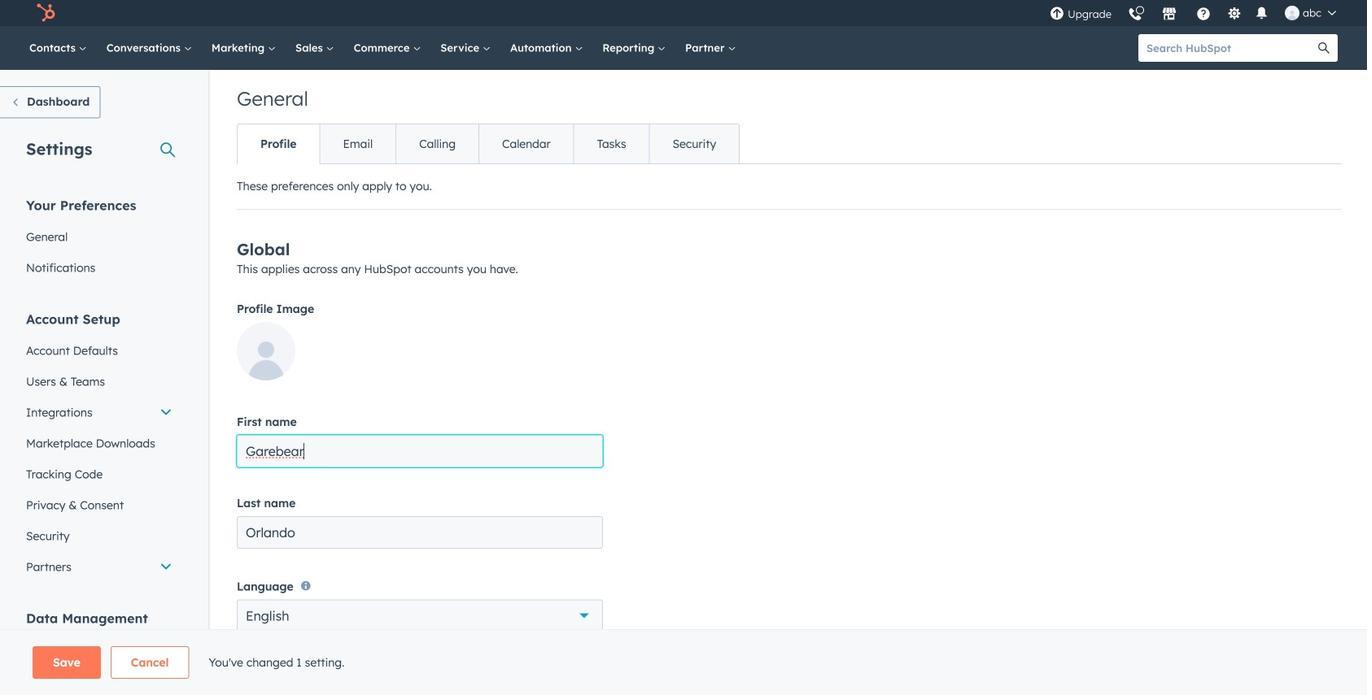 Task type: vqa. For each thing, say whether or not it's contained in the screenshot.
Search search field
no



Task type: describe. For each thing, give the bounding box(es) containing it.
Search HubSpot search field
[[1139, 34, 1310, 62]]

your preferences element
[[16, 197, 182, 284]]

account setup element
[[16, 311, 182, 583]]

marketplaces image
[[1162, 7, 1177, 22]]

data management element
[[16, 610, 182, 696]]



Task type: locate. For each thing, give the bounding box(es) containing it.
None text field
[[237, 435, 603, 468]]

menu
[[1042, 0, 1348, 26]]

None text field
[[237, 517, 603, 549]]

gary orlando image
[[1285, 6, 1300, 20]]

navigation
[[237, 124, 740, 164]]



